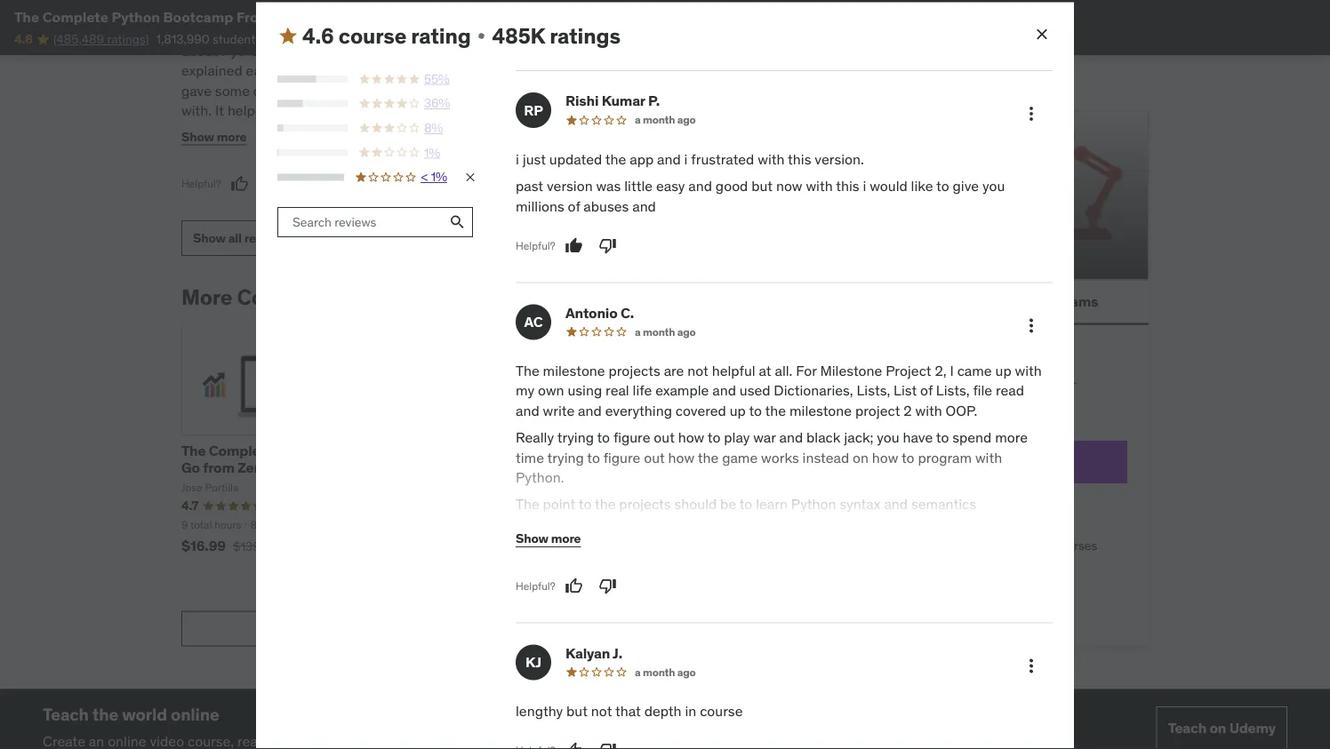Task type: vqa. For each thing, say whether or not it's contained in the screenshot.
including
no



Task type: describe. For each thing, give the bounding box(es) containing it.
1 horizontal spatial up
[[996, 362, 1012, 380]]

the inside i just updated the app and i frustrated with this version. past version was little easy and good but now with this i would like to give you millions of abuses and
[[606, 150, 626, 169]]

1 vertical spatial 25,000+
[[897, 538, 945, 554]]

is
[[690, 22, 700, 40]]

python. inside this course was really helpful to me in knowing about python. it started from scratch and explained each and every steps in detail. it also gave some of the interesting projects to work with. it helped me to gain some reasonable programming skill in python as a beginner.
[[222, 42, 270, 60]]

a month ago for antonio c.
[[635, 325, 696, 339]]

projects inside this course was really helpful to me in knowing about python. it started from scratch and explained each and every steps in detail. it also gave some of the interesting projects to work with. it helped me to gain some reasonable programming skill in python as a beginner.
[[365, 82, 417, 100]]

udemy business image
[[868, 347, 993, 368]]

2 lists, from the left
[[936, 382, 970, 400]]

ago for antonio c.
[[678, 325, 696, 339]]

1% button
[[277, 144, 478, 162]]

give
[[953, 177, 979, 196]]

to up started
[[308, 8, 323, 26]]

to down used
[[749, 402, 762, 420]]

show for the right show more button
[[516, 531, 549, 547]]

complete for python
[[42, 8, 108, 26]]

1 vertical spatial trying
[[547, 449, 584, 467]]

helpful? for mark review by sivasubramanian as helpful icon
[[181, 177, 221, 191]]

the for the milestone projects are not helpful at all. for milestone project 2, i came up with my own using real life example and used dictionaries, lists, list of lists, file read and write and everything covered up to the milestone project 2 with oop. really trying to figure out how to play war and black jack; you have to spend more time trying to figure out how the game works instead on how to program with python. the point to the projects should be to learn python syntax and semantics
[[516, 362, 540, 380]]

2 4.7 from the left
[[606, 499, 623, 515]]

report abuse button
[[181, 612, 804, 648]]

25,000+ fresh & in-demand courses
[[897, 538, 1098, 554]]

time
[[516, 449, 544, 467]]

0 vertical spatial figure
[[614, 429, 651, 447]]

python inside python for data science and machine learning bootcamp
[[394, 442, 441, 461]]

1 horizontal spatial xsmall image
[[868, 506, 882, 523]]

python inside "i am a medico, a doctor. this is my first python learning bootcamp. finished this with a great confidence. thank you for excellent teaching."
[[754, 22, 799, 40]]

2 vertical spatial udemy
[[1230, 720, 1276, 738]]

25,000+ inside subscribe to this course and 25,000+ top‑rated udemy courses for your organization.
[[1029, 376, 1078, 392]]

5
[[969, 506, 976, 522]]

of inside i just updated the app and i frustrated with this version. past version was little easy and good but now with this i would like to give you millions of abuses and
[[568, 197, 580, 216]]

spend
[[953, 429, 992, 447]]

in inside dialog
[[685, 703, 697, 721]]

past
[[516, 177, 544, 196]]

helpful? for 'undo mark review by rishi kumar p. as helpful' icon
[[516, 239, 556, 253]]

1 horizontal spatial for
[[897, 506, 915, 522]]

users
[[1025, 506, 1055, 522]]

use
[[738, 459, 762, 478]]

this up the now
[[788, 150, 812, 169]]

and up easy
[[657, 150, 681, 169]]

a up the bootcamp. in the left top of the page
[[602, 22, 609, 40]]

mark review by antonio c. as helpful image
[[565, 578, 583, 596]]

1 horizontal spatial it
[[274, 42, 282, 60]]

business
[[1004, 454, 1064, 472]]

kalyan j.
[[566, 645, 623, 663]]

for
[[667, 62, 695, 80]]

1 horizontal spatial zero
[[275, 8, 305, 26]]

0 horizontal spatial xsmall image
[[475, 30, 489, 44]]

137092 reviews element
[[481, 499, 525, 514]]

0 horizontal spatial some
[[215, 82, 250, 100]]

1 vertical spatial out
[[644, 449, 665, 467]]

to left openai at the bottom of page
[[587, 449, 600, 467]]

4.6 for 4.6
[[14, 31, 33, 47]]

course up steps
[[339, 23, 407, 50]]

mark review by antonio c. as unhelpful image
[[599, 578, 617, 596]]

1 horizontal spatial i
[[684, 150, 688, 169]]

your
[[1031, 393, 1055, 409]]

$16.99 $139.99
[[181, 538, 278, 556]]

every
[[307, 62, 341, 80]]

the left world
[[92, 705, 118, 726]]

mark review by kalyan j. as unhelpful image
[[599, 743, 617, 750]]

abuse
[[496, 621, 531, 637]]

reviews
[[244, 230, 289, 246]]

black
[[807, 429, 841, 447]]

to left play
[[708, 429, 721, 447]]

have
[[903, 429, 933, 447]]

teams button
[[1006, 281, 1149, 324]]

data
[[466, 442, 497, 461]]

xsmall image
[[463, 171, 478, 185]]

2068 reviews element
[[693, 499, 727, 514]]

good
[[716, 177, 748, 196]]

using
[[568, 382, 602, 400]]

1 vertical spatial on
[[1210, 720, 1227, 738]]

python for data science and machine learning bootcamp link
[[394, 442, 583, 478]]

2 horizontal spatial i
[[863, 177, 867, 196]]

1,813,990 students
[[156, 31, 262, 47]]

a inside this course was really helpful to me in knowing about python. it started from scratch and explained each and every steps in detail. it also gave some of the interesting projects to work with. it helped me to gain some reasonable programming skill in python as a beginner.
[[380, 122, 388, 140]]

syntax
[[840, 496, 881, 514]]

to down everything
[[597, 429, 610, 447]]

bootcamp.
[[562, 42, 629, 60]]

additional actions for review by rishi kumar p. image
[[1021, 104, 1042, 125]]

file
[[973, 382, 993, 400]]

courses
[[237, 284, 319, 311]]

zero inside the complete sql bootcamp: go from zero to hero jose portilla
[[238, 459, 268, 478]]

a down kumar
[[635, 113, 641, 127]]

everything
[[605, 402, 672, 420]]

(485,489 ratings)
[[53, 31, 149, 47]]

covered
[[676, 402, 727, 420]]

0 vertical spatial hero
[[326, 8, 358, 26]]

mark review by kalyan j. as helpful image
[[565, 743, 583, 750]]

finished
[[633, 42, 683, 60]]

helpful inside the milestone projects are not helpful at all. for milestone project 2, i came up with my own using real life example and used dictionaries, lists, list of lists, file read and write and everything covered up to the milestone project 2 with oop. really trying to figure out how to play war and black jack; you have to spend more time trying to figure out how the game works instead on how to program with python. the point to the projects should be to learn python syntax and semantics
[[712, 362, 756, 380]]

version.
[[815, 150, 864, 169]]

0 horizontal spatial bootcamp
[[163, 8, 233, 26]]

and inside python for data science and machine learning bootcamp
[[556, 442, 581, 461]]

this course was really helpful to me in knowing about python. it started from scratch and explained each and every steps in detail. it also gave some of the interesting projects to work with. it helped me to gain some reasonable programming skill in python as a beginner.
[[181, 22, 478, 140]]

55% button
[[277, 71, 478, 88]]

of left the 5
[[955, 506, 966, 522]]

with up the now
[[758, 150, 785, 169]]

a up lengthy but not that depth in course
[[635, 666, 641, 680]]

lectures
[[266, 518, 304, 532]]

how down jack;
[[872, 449, 899, 467]]

used
[[740, 382, 771, 400]]

bootcamp: for gpt,
[[606, 459, 679, 478]]

on inside the milestone projects are not helpful at all. for milestone project 2, i came up with my own using real life example and used dictionaries, lists, list of lists, file read and write and everything covered up to the milestone project 2 with oop. really trying to figure out how to play war and black jack; you have to spend more time trying to figure out how the game works instead on how to program with python. the point to the projects should be to learn python syntax and semantics
[[853, 449, 869, 467]]

with right the now
[[806, 177, 833, 196]]

openai python api bootcamp: learn to use ai, gpt, and more!
[[606, 442, 782, 495]]

more down "helped"
[[217, 129, 247, 145]]

&
[[980, 538, 987, 554]]

antonio c.
[[566, 304, 634, 322]]

with up the read
[[1015, 362, 1042, 380]]

and up really
[[516, 402, 540, 420]]

hero inside the complete sql bootcamp: go from zero to hero jose portilla
[[287, 459, 319, 478]]

doctor.
[[613, 22, 657, 40]]

Search reviews text field
[[277, 208, 443, 238]]

show more for the right show more button
[[516, 531, 581, 547]]

a right am
[[537, 22, 545, 40]]

example
[[656, 382, 709, 400]]

was inside this course was really helpful to me in knowing about python. it started from scratch and explained each and every steps in detail. it also gave some of the interesting projects to work with. it helped me to gain some reasonable programming skill in python as a beginner.
[[258, 22, 282, 40]]

i just updated the app and i frustrated with this version. past version was little easy and good but now with this i would like to give you millions of abuses and
[[516, 150, 1005, 216]]

0 horizontal spatial but
[[567, 703, 588, 721]]

for inside python for data science and machine learning bootcamp
[[444, 442, 463, 461]]

with.
[[181, 102, 212, 120]]

bootcamp inside python for data science and machine learning bootcamp
[[514, 459, 583, 478]]

1 vertical spatial projects
[[609, 362, 661, 380]]

0 vertical spatial me
[[386, 22, 406, 40]]

9
[[181, 518, 188, 532]]

this inside "i am a medico, a doctor. this is my first python learning bootcamp. finished this with a great confidence. thank you for excellent teaching."
[[660, 22, 686, 40]]

of inside the milestone projects are not helpful at all. for milestone project 2, i came up with my own using real life example and used dictionaries, lists, list of lists, file read and write and everything covered up to the milestone project 2 with oop. really trying to figure out how to play war and black jack; you have to spend more time trying to figure out how the game works instead on how to program with python. the point to the projects should be to learn python syntax and semantics
[[921, 382, 933, 400]]

more
[[181, 284, 232, 311]]

teams
[[917, 506, 952, 522]]

additional actions for review by antonio c. image
[[1021, 316, 1042, 337]]

teach on udemy link
[[1157, 708, 1288, 750]]

teams tab list
[[847, 281, 1149, 325]]

1 4.7 from the left
[[181, 499, 199, 515]]

1 horizontal spatial courses
[[1054, 538, 1098, 554]]

a up life
[[635, 325, 641, 339]]

mark review by aditya s. as helpful image
[[556, 122, 574, 140]]

report
[[454, 621, 494, 637]]

semantics
[[912, 496, 977, 514]]

learning
[[507, 42, 558, 60]]

explained
[[181, 62, 243, 80]]

ago for rishi kumar p.
[[678, 113, 696, 127]]

1 vertical spatial 1%
[[431, 169, 447, 185]]

j.
[[613, 645, 623, 663]]

now
[[776, 177, 803, 196]]

work
[[437, 82, 468, 100]]

easy
[[656, 177, 685, 196]]

real
[[606, 382, 629, 400]]

this down version.
[[836, 177, 860, 196]]

the down gpt,
[[595, 496, 616, 514]]

helped
[[228, 102, 271, 120]]

mark review by sivasubramanian as unhelpful image
[[265, 175, 282, 193]]

should
[[675, 496, 717, 514]]

to left gain
[[298, 102, 311, 120]]

milestone
[[820, 362, 883, 380]]

mark review by rishi kumar p. as unhelpful image
[[599, 237, 617, 255]]

36%
[[424, 96, 450, 112]]

course right the depth
[[700, 703, 743, 721]]

to right "be" on the bottom of the page
[[740, 496, 753, 514]]

mark review by sivasubramanian as helpful image
[[231, 175, 249, 193]]

for teams of 5 or more users
[[897, 506, 1055, 522]]

to down have
[[902, 449, 915, 467]]

0 vertical spatial show more button
[[181, 119, 247, 155]]

you inside i just updated the app and i frustrated with this version. past version was little easy and good but now with this i would like to give you millions of abuses and
[[983, 177, 1005, 196]]

of inside this course was really helpful to me in knowing about python. it started from scratch and explained each and every steps in detail. it also gave some of the interesting projects to work with. it helped me to gain some reasonable programming skill in python as a beginner.
[[253, 82, 266, 100]]

war
[[754, 429, 776, 447]]

1 horizontal spatial some
[[345, 102, 379, 120]]

the left game on the bottom right of page
[[698, 449, 719, 467]]

to inside subscribe to this course and 25,000+ top‑rated udemy courses for your organization.
[[927, 376, 938, 392]]

oop.
[[946, 402, 978, 420]]

dialog containing 4.6 course rating
[[256, 2, 1074, 750]]

i inside "i am a medico, a doctor. this is my first python learning bootcamp. finished this with a great confidence. thank you for excellent teaching."
[[507, 22, 511, 40]]

app
[[630, 150, 654, 169]]

updated
[[550, 150, 602, 169]]

as
[[362, 122, 377, 140]]

thank
[[584, 62, 631, 80]]

course inside this course was really helpful to me in knowing about python. it started from scratch and explained each and every steps in detail. it also gave some of the interesting projects to work with. it helped me to gain some reasonable programming skill in python as a beginner.
[[211, 22, 254, 40]]

machine
[[394, 459, 450, 478]]

kumar
[[602, 92, 645, 110]]

organization.
[[868, 411, 940, 427]]

how up more!
[[668, 449, 695, 467]]

dictionaries,
[[774, 382, 854, 400]]

report abuse
[[454, 621, 531, 637]]

subscribe
[[868, 376, 924, 392]]

and down using
[[578, 402, 602, 420]]

2
[[904, 402, 912, 420]]

undo mark review by rishi kumar p. as helpful image
[[565, 237, 583, 255]]

python up ratings)
[[112, 8, 160, 26]]

2 vertical spatial projects
[[619, 496, 671, 514]]

and right easy
[[689, 177, 712, 196]]

a month ago for kalyan j.
[[635, 666, 696, 680]]

gain
[[314, 102, 341, 120]]

a down first
[[744, 42, 751, 60]]

0 vertical spatial trying
[[557, 429, 594, 447]]

demand
[[1006, 538, 1051, 554]]

instead
[[803, 449, 850, 467]]

teach on udemy
[[1168, 720, 1276, 738]]

program
[[918, 449, 972, 467]]

this inside subscribe to this course and 25,000+ top‑rated udemy courses for your organization.
[[941, 376, 961, 392]]



Task type: locate. For each thing, give the bounding box(es) containing it.
course up about
[[211, 22, 254, 40]]

0 horizontal spatial this
[[181, 22, 208, 40]]

project
[[856, 402, 900, 420]]

and inside subscribe to this course and 25,000+ top‑rated udemy courses for your organization.
[[1005, 376, 1026, 392]]

with right 2 in the bottom right of the page
[[916, 402, 943, 420]]

life
[[633, 382, 652, 400]]

1 vertical spatial helpful
[[712, 362, 756, 380]]

0 horizontal spatial zero
[[238, 459, 268, 478]]

xsmall image left 'teams'
[[868, 506, 882, 523]]

0 vertical spatial milestone
[[543, 362, 605, 380]]

complete for sql
[[209, 442, 273, 461]]

1 vertical spatial milestone
[[790, 402, 852, 420]]

up
[[996, 362, 1012, 380], [730, 402, 746, 420]]

close modal image
[[1033, 26, 1051, 43]]

try udemy business link
[[868, 442, 1128, 484]]

0 vertical spatial up
[[996, 362, 1012, 380]]

4.6 left (485,489 on the left top of the page
[[14, 31, 33, 47]]

medico,
[[548, 22, 598, 40]]

<
[[421, 169, 428, 185]]

1 horizontal spatial hero
[[326, 8, 358, 26]]

submit search image
[[449, 214, 466, 232]]

try
[[932, 454, 951, 472]]

teaching.
[[507, 82, 581, 100]]

show inside show all reviews button
[[193, 230, 226, 246]]

or
[[979, 506, 990, 522]]

and inside openai python api bootcamp: learn to use ai, gpt, and more!
[[640, 476, 665, 495]]

xsmall image
[[475, 30, 489, 44], [868, 506, 882, 523]]

4.6 for 4.6 course rating
[[302, 23, 334, 50]]

the left app on the top left
[[606, 150, 626, 169]]

show down 137092 reviews element
[[516, 531, 549, 547]]

0 horizontal spatial i
[[507, 22, 511, 40]]

1 month from the top
[[643, 113, 675, 127]]

1 vertical spatial courses
[[1054, 538, 1098, 554]]

show for the topmost show more button
[[181, 129, 214, 145]]

lists, up project
[[857, 382, 891, 400]]

i right 2,
[[950, 362, 954, 380]]

for left 'teams'
[[897, 506, 915, 522]]

of down each
[[253, 82, 266, 100]]

0 vertical spatial helpful
[[323, 22, 367, 40]]

2 ago from the top
[[678, 325, 696, 339]]

was inside i just updated the app and i frustrated with this version. past version was little easy and good but now with this i would like to give you millions of abuses and
[[596, 177, 621, 196]]

2 vertical spatial show
[[516, 531, 549, 547]]

for
[[796, 362, 817, 380], [897, 506, 915, 522]]

with inside "i am a medico, a doctor. this is my first python learning bootcamp. finished this with a great confidence. thank you for excellent teaching."
[[713, 42, 740, 60]]

ago up the depth
[[678, 666, 696, 680]]

zero up medium icon at the left top
[[275, 8, 305, 26]]

0 horizontal spatial 4.7
[[181, 499, 199, 515]]

0 horizontal spatial 4.6
[[14, 31, 33, 47]]

0 horizontal spatial complete
[[42, 8, 108, 26]]

0 horizontal spatial i
[[516, 150, 519, 169]]

and up detail.
[[419, 42, 442, 60]]

1 horizontal spatial bootcamp
[[514, 459, 583, 478]]

2 vertical spatial month
[[643, 666, 675, 680]]

but inside i just updated the app and i frustrated with this version. past version was little easy and good but now with this i would like to give you millions of abuses and
[[752, 177, 773, 196]]

learn
[[682, 459, 718, 478]]

a right as at left top
[[380, 122, 388, 140]]

teams
[[1056, 293, 1099, 311]]

that
[[615, 703, 641, 721]]

0 vertical spatial 1%
[[424, 145, 440, 161]]

$16.99
[[181, 538, 226, 556]]

2 month from the top
[[643, 325, 675, 339]]

helpful inside this course was really helpful to me in knowing about python. it started from scratch and explained each and every steps in detail. it also gave some of the interesting projects to work with. it helped me to gain some reasonable programming skill in python as a beginner.
[[323, 22, 367, 40]]

1 vertical spatial for
[[444, 442, 463, 461]]

more inside the milestone projects are not helpful at all. for milestone project 2, i came up with my own using real life example and used dictionaries, lists, list of lists, file read and write and everything covered up to the milestone project 2 with oop. really trying to figure out how to play war and black jack; you have to spend more time trying to figure out how the game works instead on how to program with python. the point to the projects should be to learn python syntax and semantics
[[995, 429, 1028, 447]]

complete
[[42, 8, 108, 26], [209, 442, 273, 461]]

0 horizontal spatial you
[[877, 429, 900, 447]]

me up scratch
[[386, 22, 406, 40]]

milestone up using
[[543, 362, 605, 380]]

complete inside the complete sql bootcamp: go from zero to hero jose portilla
[[209, 442, 273, 461]]

this down the is
[[686, 42, 710, 60]]

also
[[453, 62, 478, 80]]

to right point
[[579, 496, 592, 514]]

for inside subscribe to this course and 25,000+ top‑rated udemy courses for your organization.
[[1013, 393, 1028, 409]]

antonio
[[566, 304, 618, 322]]

month for kalyan j.
[[643, 666, 675, 680]]

more right or
[[993, 506, 1022, 522]]

course inside subscribe to this course and 25,000+ top‑rated udemy courses for your organization.
[[964, 376, 1002, 392]]

3 ago from the top
[[678, 666, 696, 680]]

teach for teach the world online
[[43, 705, 89, 726]]

show more down point
[[516, 531, 581, 547]]

0 horizontal spatial me
[[275, 102, 294, 120]]

me
[[386, 22, 406, 40], [275, 102, 294, 120]]

1 vertical spatial hero
[[287, 459, 319, 478]]

bootcamp up 1,813,990 students
[[163, 8, 233, 26]]

1 horizontal spatial but
[[752, 177, 773, 196]]

and up works
[[780, 429, 803, 447]]

the down used
[[765, 402, 786, 420]]

from inside the complete sql bootcamp: go from zero to hero jose portilla
[[203, 459, 235, 478]]

rating
[[411, 23, 471, 50]]

not inside the milestone projects are not helpful at all. for milestone project 2, i came up with my own using real life example and used dictionaries, lists, list of lists, file read and write and everything covered up to the milestone project 2 with oop. really trying to figure out how to play war and black jack; you have to spend more time trying to figure out how the game works instead on how to program with python. the point to the projects should be to learn python syntax and semantics
[[688, 362, 709, 380]]

4.6 inside dialog
[[302, 23, 334, 50]]

1 vertical spatial i
[[950, 362, 954, 380]]

the inside this course was really helpful to me in knowing about python. it started from scratch and explained each and every steps in detail. it also gave some of the interesting projects to work with. it helped me to gain some reasonable programming skill in python as a beginner.
[[269, 82, 290, 100]]

1 vertical spatial a month ago
[[635, 325, 696, 339]]

api
[[708, 442, 731, 461]]

show more down with.
[[181, 129, 247, 145]]

learning
[[453, 459, 511, 478]]

(2,068)
[[693, 500, 727, 514]]

additional actions for review by kalyan j. image
[[1021, 656, 1042, 678]]

projects down detail.
[[365, 82, 417, 100]]

mark review by aditya s. as unhelpful image
[[590, 122, 608, 140]]

knowing
[[424, 22, 478, 40]]

out left learn
[[644, 449, 665, 467]]

1 vertical spatial xsmall image
[[868, 506, 882, 523]]

the for the complete sql bootcamp: go from zero to hero jose portilla
[[181, 442, 206, 461]]

ai,
[[765, 459, 782, 478]]

figure up gpt,
[[604, 449, 641, 467]]

to up reasonable
[[420, 82, 433, 100]]

with up excellent
[[713, 42, 740, 60]]

0 vertical spatial a month ago
[[635, 113, 696, 127]]

me up skill
[[275, 102, 294, 120]]

my inside the milestone projects are not helpful at all. for milestone project 2, i came up with my own using real life example and used dictionaries, lists, list of lists, file read and write and everything covered up to the milestone project 2 with oop. really trying to figure out how to play war and black jack; you have to spend more time trying to figure out how the game works instead on how to program with python. the point to the projects should be to learn python syntax and semantics
[[516, 382, 535, 400]]

1 horizontal spatial this
[[660, 22, 686, 40]]

of right list
[[921, 382, 933, 400]]

and right gpt,
[[640, 476, 665, 495]]

teach for teach on udemy
[[1168, 720, 1207, 738]]

0 vertical spatial bootcamp
[[163, 8, 233, 26]]

1 vertical spatial show more button
[[516, 522, 581, 557]]

it left also
[[440, 62, 449, 80]]

0 vertical spatial show
[[181, 129, 214, 145]]

0 horizontal spatial it
[[215, 102, 224, 120]]

this inside "i am a medico, a doctor. this is my first python learning bootcamp. finished this with a great confidence. thank you for excellent teaching."
[[686, 42, 710, 60]]

36% button
[[277, 95, 478, 113]]

write
[[543, 402, 575, 420]]

the for the complete python bootcamp from zero to hero in python
[[14, 8, 39, 26]]

teach inside teach on udemy link
[[1168, 720, 1207, 738]]

0 horizontal spatial for
[[796, 362, 817, 380]]

0 vertical spatial complete
[[42, 8, 108, 26]]

bootcamp: for hero
[[307, 442, 379, 461]]

from up steps
[[335, 42, 365, 60]]

and down little
[[633, 197, 656, 216]]

and up covered
[[713, 382, 736, 400]]

python. up each
[[222, 42, 270, 60]]

ago for kalyan j.
[[678, 666, 696, 680]]

0 vertical spatial out
[[654, 429, 675, 447]]

medium image
[[277, 26, 299, 47]]

0 horizontal spatial helpful
[[323, 22, 367, 40]]

0 vertical spatial you
[[983, 177, 1005, 196]]

courses down the came
[[966, 393, 1010, 409]]

1% right <
[[431, 169, 447, 185]]

0 vertical spatial ago
[[678, 113, 696, 127]]

485k ratings
[[492, 23, 621, 50]]

started
[[286, 42, 331, 60]]

< 1%
[[421, 169, 447, 185]]

lengthy
[[516, 703, 563, 721]]

to inside i just updated the app and i frustrated with this version. past version was little easy and good but now with this i would like to give you millions of abuses and
[[937, 177, 950, 196]]

(137,092)
[[481, 500, 525, 514]]

1 a month ago from the top
[[635, 113, 696, 127]]

from inside this course was really helpful to me in knowing about python. it started from scratch and explained each and every steps in detail. it also gave some of the interesting projects to work with. it helped me to gain some reasonable programming skill in python as a beginner.
[[335, 42, 365, 60]]

was left really
[[258, 22, 282, 40]]

i left just
[[516, 150, 519, 169]]

1 horizontal spatial 25,000+
[[1029, 376, 1078, 392]]

ratings
[[550, 23, 621, 50]]

to inside the complete sql bootcamp: go from zero to hero jose portilla
[[271, 459, 284, 478]]

0 horizontal spatial 25,000+
[[897, 538, 945, 554]]

learn
[[756, 496, 788, 514]]

lists, up the oop.
[[936, 382, 970, 400]]

for left your
[[1013, 393, 1028, 409]]

python inside the milestone projects are not helpful at all. for milestone project 2, i came up with my own using real life example and used dictionaries, lists, list of lists, file read and write and everything covered up to the milestone project 2 with oop. really trying to figure out how to play war and black jack; you have to spend more time trying to figure out how the game works instead on how to program with python. the point to the projects should be to learn python syntax and semantics
[[791, 496, 837, 514]]

1% down 8% in the left of the page
[[424, 145, 440, 161]]

millions
[[516, 197, 565, 216]]

show more for the topmost show more button
[[181, 129, 247, 145]]

for inside the milestone projects are not helpful at all. for milestone project 2, i came up with my own using real life example and used dictionaries, lists, list of lists, file read and write and everything covered up to the milestone project 2 with oop. really trying to figure out how to play war and black jack; you have to spend more time trying to figure out how the game works instead on how to program with python. the point to the projects should be to learn python syntax and semantics
[[796, 362, 817, 380]]

1 vertical spatial but
[[567, 703, 588, 721]]

milestone
[[543, 362, 605, 380], [790, 402, 852, 420]]

1 vertical spatial you
[[877, 429, 900, 447]]

courses
[[966, 393, 1010, 409], [1054, 538, 1098, 554]]

this inside this course was really helpful to me in knowing about python. it started from scratch and explained each and every steps in detail. it also gave some of the interesting projects to work with. it helped me to gain some reasonable programming skill in python as a beginner.
[[181, 22, 208, 40]]

1 vertical spatial up
[[730, 402, 746, 420]]

the down each
[[269, 82, 290, 100]]

milestone down dictionaries,
[[790, 402, 852, 420]]

1 horizontal spatial was
[[596, 177, 621, 196]]

you right the give
[[983, 177, 1005, 196]]

for
[[1013, 393, 1028, 409], [444, 442, 463, 461]]

ago up are
[[678, 325, 696, 339]]

1 horizontal spatial 4.7
[[606, 499, 623, 515]]

4.6 right medium icon at the left top
[[302, 23, 334, 50]]

0 horizontal spatial on
[[853, 449, 869, 467]]

depth
[[645, 703, 682, 721]]

0 vertical spatial not
[[688, 362, 709, 380]]

with down spend
[[976, 449, 1003, 467]]

1 horizontal spatial you
[[983, 177, 1005, 196]]

0 horizontal spatial hero
[[287, 459, 319, 478]]

0 horizontal spatial from
[[203, 459, 235, 478]]

$139.99
[[233, 539, 278, 555]]

works
[[761, 449, 799, 467]]

some up as at left top
[[345, 102, 379, 120]]

1 vertical spatial it
[[440, 62, 449, 80]]

0 horizontal spatial lists,
[[857, 382, 891, 400]]

rishi
[[566, 92, 599, 110]]

interesting
[[293, 82, 362, 100]]

programming
[[181, 122, 267, 140]]

0 vertical spatial from
[[335, 42, 365, 60]]

python
[[112, 8, 160, 26], [377, 8, 425, 26], [754, 22, 799, 40], [314, 122, 359, 140], [394, 442, 441, 461], [658, 442, 706, 461], [791, 496, 837, 514]]

0 vertical spatial was
[[258, 22, 282, 40]]

you inside the milestone projects are not helpful at all. for milestone project 2, i came up with my own using real life example and used dictionaries, lists, list of lists, file read and write and everything covered up to the milestone project 2 with oop. really trying to figure out how to play war and black jack; you have to spend more time trying to figure out how the game works instead on how to program with python. the point to the projects should be to learn python syntax and semantics
[[877, 429, 900, 447]]

how down covered
[[678, 429, 705, 447]]

1 vertical spatial figure
[[604, 449, 641, 467]]

2 vertical spatial it
[[215, 102, 224, 120]]

show down with.
[[181, 129, 214, 145]]

0 horizontal spatial up
[[730, 402, 746, 420]]

3 a month ago from the top
[[635, 666, 696, 680]]

of down version
[[568, 197, 580, 216]]

2 this from the left
[[660, 22, 686, 40]]

0 horizontal spatial python.
[[222, 42, 270, 60]]

out
[[654, 429, 675, 447], [644, 449, 665, 467]]

show for show all reviews button on the top left of page
[[193, 230, 226, 246]]

up down used
[[730, 402, 746, 420]]

2,
[[935, 362, 947, 380]]

1 vertical spatial python.
[[516, 469, 564, 487]]

show left all
[[193, 230, 226, 246]]

0 vertical spatial for
[[1013, 393, 1028, 409]]

1 horizontal spatial teach
[[1168, 720, 1207, 738]]

helpful? for mark review by aditya s. as helpful image
[[507, 124, 547, 137]]

1 horizontal spatial on
[[1210, 720, 1227, 738]]

not left that
[[591, 703, 612, 721]]

steps
[[345, 62, 380, 80]]

0 vertical spatial zero
[[275, 8, 305, 26]]

0 horizontal spatial bootcamp:
[[307, 442, 379, 461]]

2 a month ago from the top
[[635, 325, 696, 339]]

dialog
[[256, 2, 1074, 750]]

python inside this course was really helpful to me in knowing about python. it started from scratch and explained each and every steps in detail. it also gave some of the interesting projects to work with. it helped me to gain some reasonable programming skill in python as a beginner.
[[314, 122, 359, 140]]

this up the oop.
[[941, 376, 961, 392]]

python inside openai python api bootcamp: learn to use ai, gpt, and more!
[[658, 442, 706, 461]]

1 horizontal spatial for
[[1013, 393, 1028, 409]]

1 vertical spatial not
[[591, 703, 612, 721]]

not right are
[[688, 362, 709, 380]]

show more button
[[181, 119, 247, 155], [516, 522, 581, 557]]

1 horizontal spatial i
[[950, 362, 954, 380]]

show inside dialog
[[516, 531, 549, 547]]

from
[[335, 42, 365, 60], [203, 459, 235, 478]]

month for antonio c.
[[643, 325, 675, 339]]

2 vertical spatial a month ago
[[635, 666, 696, 680]]

up up the read
[[996, 362, 1012, 380]]

figure down everything
[[614, 429, 651, 447]]

0 vertical spatial but
[[752, 177, 773, 196]]

1 ago from the top
[[678, 113, 696, 127]]

jose
[[181, 481, 203, 495]]

helpful?
[[507, 124, 547, 137], [181, 177, 221, 191], [516, 239, 556, 253], [516, 580, 556, 594]]

0 horizontal spatial not
[[591, 703, 612, 721]]

0 horizontal spatial was
[[258, 22, 282, 40]]

bootcamp: inside openai python api bootcamp: learn to use ai, gpt, and more!
[[606, 459, 679, 478]]

at
[[759, 362, 772, 380]]

helpful? down rp at the top left
[[507, 124, 547, 137]]

python left data
[[394, 442, 441, 461]]

1 horizontal spatial show more button
[[516, 522, 581, 557]]

4.7 down jose
[[181, 499, 199, 515]]

show more inside dialog
[[516, 531, 581, 547]]

1 lists, from the left
[[857, 382, 891, 400]]

p.
[[648, 92, 660, 110]]

1 vertical spatial bootcamp
[[514, 459, 583, 478]]

confidence.
[[507, 62, 581, 80]]

0 horizontal spatial milestone
[[543, 362, 605, 380]]

1 horizontal spatial me
[[386, 22, 406, 40]]

485k
[[492, 23, 545, 50]]

fresh
[[948, 538, 977, 554]]

0 horizontal spatial for
[[444, 442, 463, 461]]

complete up (485,489 on the left top of the page
[[42, 8, 108, 26]]

was up abuses
[[596, 177, 621, 196]]

and
[[419, 42, 442, 60], [280, 62, 304, 80], [657, 150, 681, 169], [689, 177, 712, 196], [633, 197, 656, 216], [1005, 376, 1026, 392], [713, 382, 736, 400], [516, 402, 540, 420], [578, 402, 602, 420], [780, 429, 803, 447], [556, 442, 581, 461], [640, 476, 665, 495], [884, 496, 908, 514]]

4.6 course rating
[[302, 23, 471, 50]]

and right syntax
[[884, 496, 908, 514]]

python. inside the milestone projects are not helpful at all. for milestone project 2, i came up with my own using real life example and used dictionaries, lists, list of lists, file read and write and everything covered up to the milestone project 2 with oop. really trying to figure out how to play war and black jack; you have to spend more time trying to figure out how the game works instead on how to program with python. the point to the projects should be to learn python syntax and semantics
[[516, 469, 564, 487]]

am
[[514, 22, 534, 40]]

the inside the complete sql bootcamp: go from zero to hero jose portilla
[[181, 442, 206, 461]]

1 horizontal spatial my
[[703, 22, 722, 40]]

a
[[537, 22, 545, 40], [602, 22, 609, 40], [744, 42, 751, 60], [635, 113, 641, 127], [380, 122, 388, 140], [635, 325, 641, 339], [635, 666, 641, 680]]

83
[[251, 518, 263, 532]]

to down the udemy business image
[[927, 376, 938, 392]]

and down started
[[280, 62, 304, 80]]

more down point
[[551, 531, 581, 547]]

rishi kumar p.
[[566, 92, 660, 110]]

python for data science and machine learning bootcamp
[[394, 442, 583, 478]]

a month ago up are
[[635, 325, 696, 339]]

i left am
[[507, 22, 511, 40]]

4.7 down gpt,
[[606, 499, 623, 515]]

0 vertical spatial it
[[274, 42, 282, 60]]

0 horizontal spatial show more button
[[181, 119, 247, 155]]

1 vertical spatial complete
[[209, 442, 273, 461]]

courses inside subscribe to this course and 25,000+ top‑rated udemy courses for your organization.
[[966, 393, 1010, 409]]

i
[[507, 22, 511, 40], [950, 362, 954, 380]]

0 vertical spatial python.
[[222, 42, 270, 60]]

hero
[[326, 8, 358, 26], [287, 459, 319, 478]]

of
[[253, 82, 266, 100], [568, 197, 580, 216], [921, 382, 933, 400], [955, 506, 966, 522]]

python up more!
[[658, 442, 706, 461]]

for left data
[[444, 442, 463, 461]]

month
[[643, 113, 675, 127], [643, 325, 675, 339], [643, 666, 675, 680]]

for up dictionaries,
[[796, 362, 817, 380]]

show more
[[181, 129, 247, 145], [516, 531, 581, 547]]

all
[[228, 230, 242, 246]]

on
[[853, 449, 869, 467], [1210, 720, 1227, 738]]

month up the depth
[[643, 666, 675, 680]]

1 horizontal spatial complete
[[209, 442, 273, 461]]

python right learn
[[791, 496, 837, 514]]

came
[[958, 362, 992, 380]]

1 this from the left
[[181, 22, 208, 40]]

helpful up started
[[323, 22, 367, 40]]

some up "helped"
[[215, 82, 250, 100]]

1 vertical spatial show more
[[516, 531, 581, 547]]

to up program at the bottom right of page
[[936, 429, 949, 447]]

i up easy
[[684, 150, 688, 169]]

to right like
[[937, 177, 950, 196]]

udemy inside subscribe to this course and 25,000+ top‑rated udemy courses for your organization.
[[924, 393, 963, 409]]

this
[[181, 22, 208, 40], [660, 22, 686, 40]]

9 total hours
[[181, 518, 241, 532]]

bootcamp: inside the complete sql bootcamp: go from zero to hero jose portilla
[[307, 442, 379, 461]]

helpful? for mark review by antonio c. as helpful icon
[[516, 580, 556, 594]]

my inside "i am a medico, a doctor. this is my first python learning bootcamp. finished this with a great confidence. thank you for excellent teaching."
[[703, 22, 722, 40]]

rp
[[524, 101, 543, 120]]

i inside the milestone projects are not helpful at all. for milestone project 2, i came up with my own using real life example and used dictionaries, lists, list of lists, file read and write and everything covered up to the milestone project 2 with oop. really trying to figure out how to play war and black jack; you have to spend more time trying to figure out how the game works instead on how to program with python. the point to the projects should be to learn python syntax and semantics
[[950, 362, 954, 380]]

the complete python bootcamp from zero to hero in python
[[14, 8, 425, 26]]

to up scratch
[[370, 22, 383, 40]]

1 horizontal spatial bootcamp:
[[606, 459, 679, 478]]

point
[[543, 496, 576, 514]]

you
[[634, 62, 663, 80]]

1 vertical spatial udemy
[[954, 454, 1001, 472]]

frustrated
[[691, 150, 755, 169]]

a month ago for rishi kumar p.
[[635, 113, 696, 127]]

month up are
[[643, 325, 675, 339]]

month for rishi kumar p.
[[643, 113, 675, 127]]

all.
[[775, 362, 793, 380]]

0 vertical spatial xsmall image
[[475, 30, 489, 44]]

to inside openai python api bootcamp: learn to use ai, gpt, and more!
[[721, 459, 735, 478]]

3 month from the top
[[643, 666, 675, 680]]

helpful? left 'undo mark review by rishi kumar p. as helpful' icon
[[516, 239, 556, 253]]

0 horizontal spatial show more
[[181, 129, 247, 145]]

great
[[755, 42, 788, 60]]

1 vertical spatial me
[[275, 102, 294, 120]]

python up scratch
[[377, 8, 425, 26]]

go
[[181, 459, 200, 478]]



